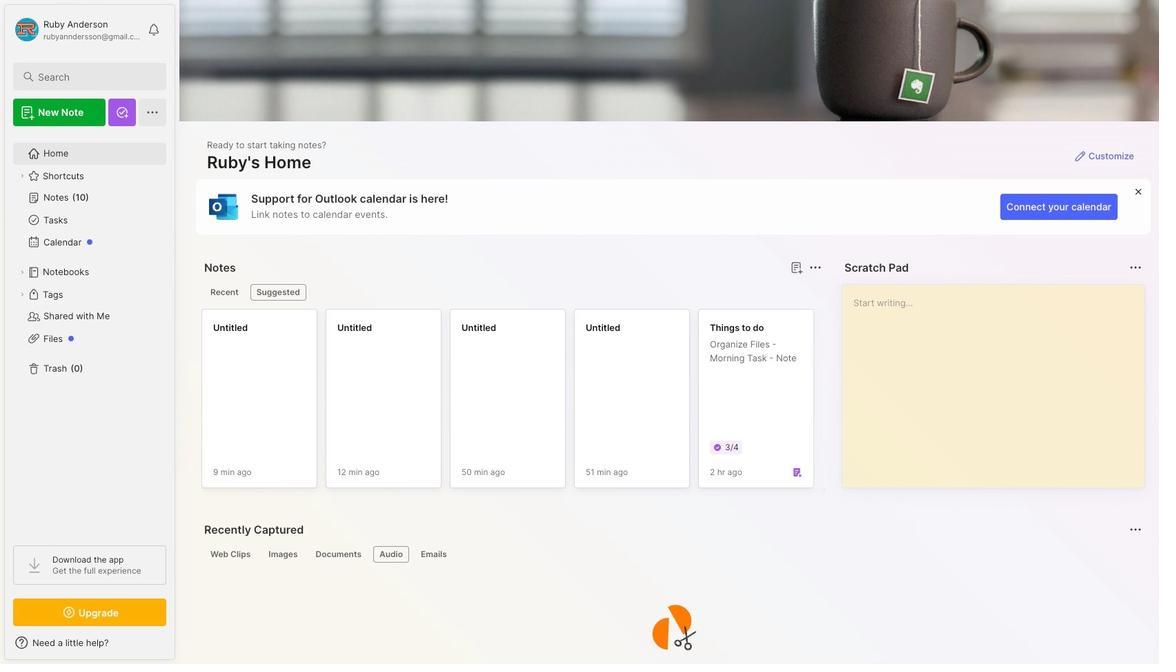 Task type: describe. For each thing, give the bounding box(es) containing it.
WHAT'S NEW field
[[5, 632, 175, 654]]

main element
[[0, 0, 179, 664]]

2 tab list from the top
[[204, 546, 1140, 563]]

expand notebooks image
[[18, 268, 26, 277]]

more actions image
[[807, 259, 824, 276]]

More actions field
[[806, 258, 825, 277]]

expand tags image
[[18, 290, 26, 299]]

none search field inside main element
[[38, 68, 154, 85]]



Task type: vqa. For each thing, say whether or not it's contained in the screenshot.
the top tab list
yes



Task type: locate. For each thing, give the bounding box(es) containing it.
0 vertical spatial tab list
[[204, 284, 820, 301]]

tab
[[204, 284, 245, 301], [250, 284, 306, 301], [204, 546, 257, 563], [262, 546, 304, 563], [309, 546, 368, 563], [373, 546, 409, 563], [415, 546, 453, 563]]

tree inside main element
[[5, 135, 175, 533]]

None search field
[[38, 68, 154, 85]]

click to collapse image
[[174, 639, 185, 655]]

tree
[[5, 135, 175, 533]]

1 vertical spatial tab list
[[204, 546, 1140, 563]]

row group
[[201, 309, 1159, 497]]

tab list
[[204, 284, 820, 301], [204, 546, 1140, 563]]

Start writing… text field
[[853, 285, 1144, 477]]

Search text field
[[38, 70, 154, 83]]

Account field
[[13, 16, 141, 43]]

1 tab list from the top
[[204, 284, 820, 301]]



